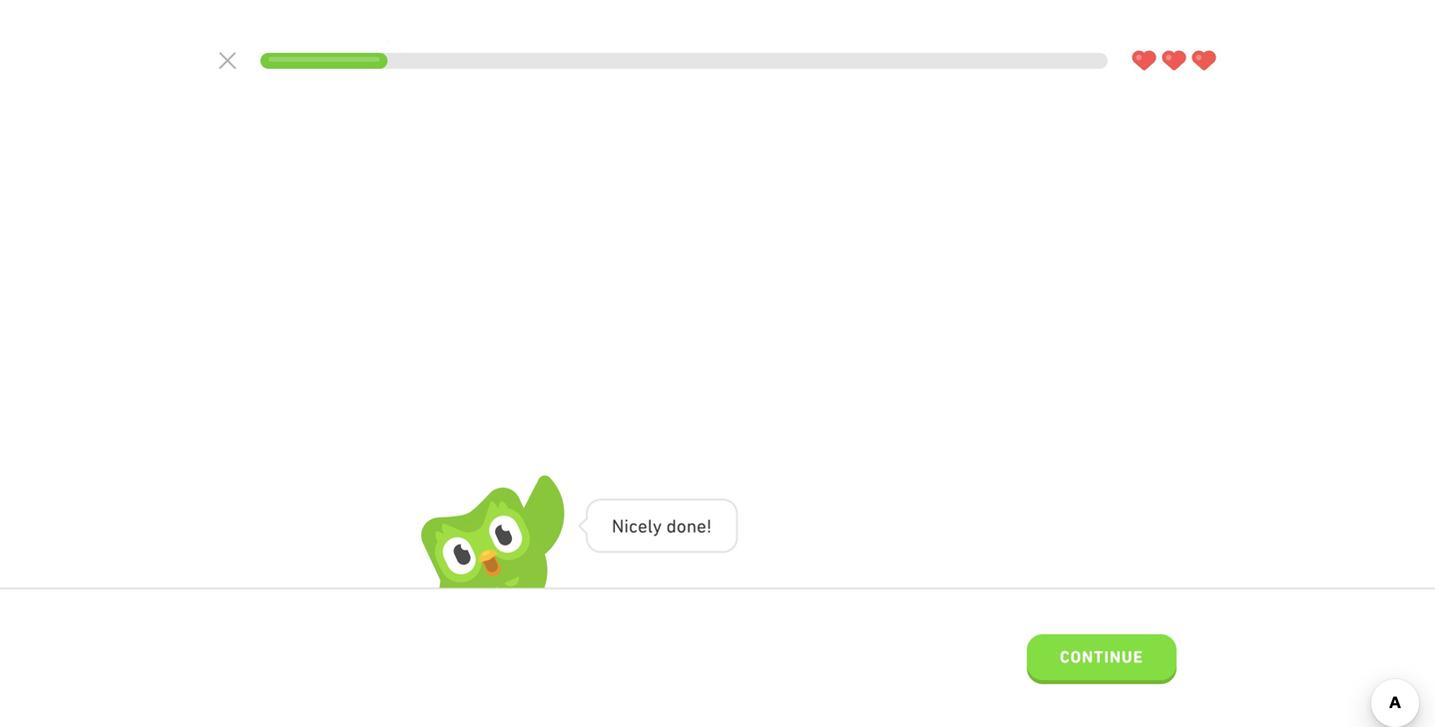 Task type: vqa. For each thing, say whether or not it's contained in the screenshot.
Z
no



Task type: describe. For each thing, give the bounding box(es) containing it.
nicely done!
[[612, 516, 712, 537]]



Task type: locate. For each thing, give the bounding box(es) containing it.
done!
[[667, 516, 712, 537]]

continue
[[1060, 648, 1144, 667]]

nicely
[[612, 516, 662, 537]]

progress bar
[[261, 53, 1108, 69]]

continue button
[[1027, 635, 1177, 685]]



